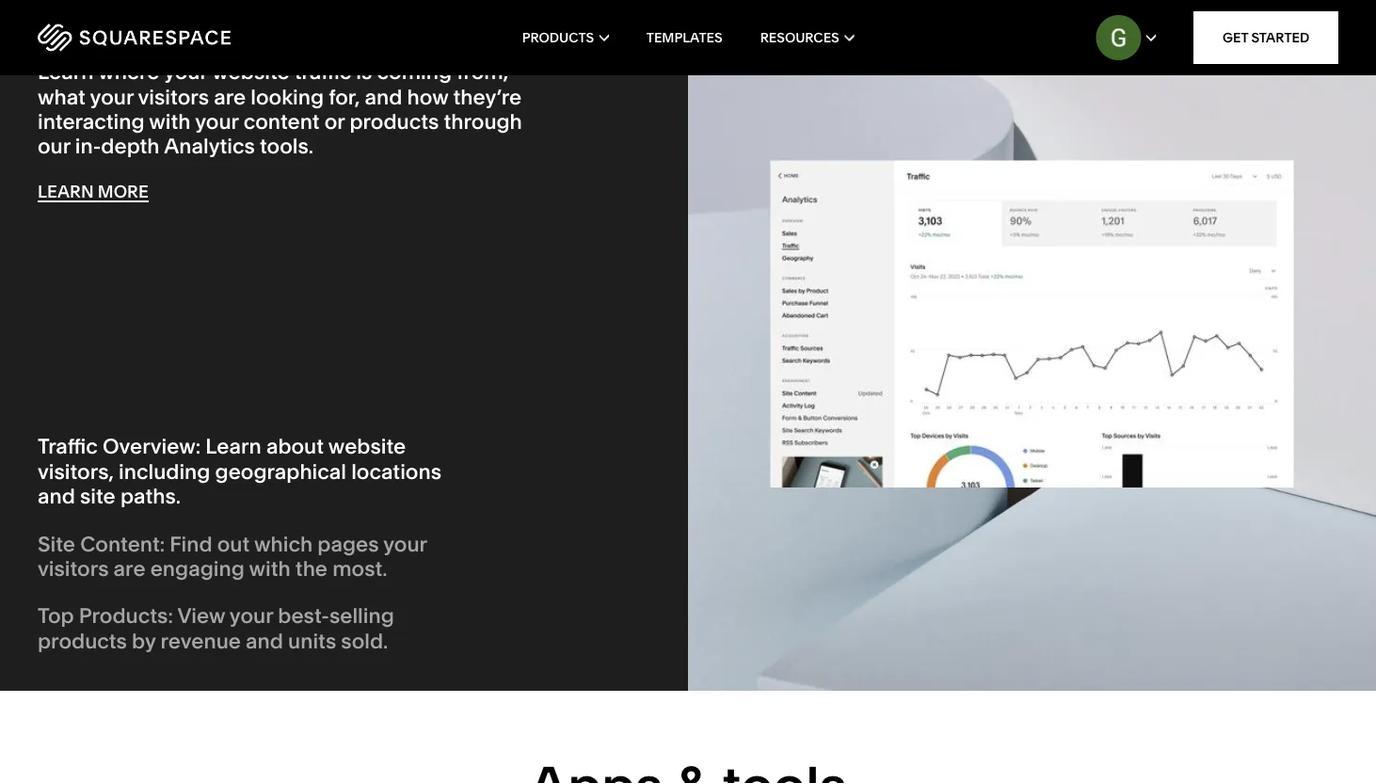 Task type: vqa. For each thing, say whether or not it's contained in the screenshot.
the products in the Learn Where Your Website Traffic Is Coming From, What Your Visitors Are Looking For, And How They'Re Interacting With Your Content Or Products Through Our In-Depth Analytics Tools.
yes



Task type: describe. For each thing, give the bounding box(es) containing it.
more
[[98, 181, 149, 202]]

site
[[80, 484, 116, 510]]

by
[[132, 629, 156, 654]]

in-
[[75, 134, 101, 159]]

for,
[[329, 84, 360, 110]]

through
[[444, 109, 523, 134]]

find
[[170, 532, 212, 557]]

your down squarespace logo link
[[164, 59, 208, 85]]

is
[[356, 59, 372, 85]]

products inside the learn where your website traffic is coming from, what your visitors are looking for, and how they're interacting with your content or products through our in-depth analytics tools.
[[350, 109, 439, 134]]

or
[[325, 109, 345, 134]]

content
[[244, 109, 320, 134]]

resources
[[761, 30, 840, 46]]

learn more link
[[38, 181, 149, 203]]

website inside traffic overview: learn about website visitors, including geographical locations and site paths.
[[329, 434, 406, 460]]

products:
[[79, 604, 173, 629]]

how
[[407, 84, 449, 110]]

traffic
[[38, 434, 98, 460]]

learn inside traffic overview: learn about website visitors, including geographical locations and site paths.
[[206, 434, 262, 460]]

and inside the learn where your website traffic is coming from, what your visitors are looking for, and how they're interacting with your content or products through our in-depth analytics tools.
[[365, 84, 403, 110]]

squarespace logo image
[[38, 24, 231, 52]]

learn for learn more
[[38, 181, 94, 202]]

revenue
[[161, 629, 241, 654]]

locations
[[351, 459, 442, 485]]

most.
[[333, 556, 388, 582]]

view
[[177, 604, 225, 629]]

geographical
[[215, 459, 347, 485]]

traffic overview: learn about website visitors, including geographical locations and site paths.
[[38, 434, 442, 510]]

visitors inside the learn where your website traffic is coming from, what your visitors are looking for, and how they're interacting with your content or products through our in-depth analytics tools.
[[138, 84, 209, 110]]

engaging
[[150, 556, 245, 582]]

your right what
[[90, 84, 134, 110]]

are inside the learn where your website traffic is coming from, what your visitors are looking for, and how they're interacting with your content or products through our in-depth analytics tools.
[[214, 84, 246, 110]]

traffic
[[295, 59, 352, 85]]

content:
[[80, 532, 165, 557]]

and for traffic overview: learn about website visitors, including geographical locations and site paths.
[[38, 484, 75, 510]]

squarespace logo link
[[38, 24, 298, 52]]

with inside site content: find out which pages your visitors are engaging with the most.
[[249, 556, 291, 582]]

and for top products: view your best-selling products by revenue and units sold.
[[246, 629, 283, 654]]

about
[[266, 434, 324, 460]]

paths.
[[120, 484, 181, 510]]

learn for learn where your website traffic is coming from, what your visitors are looking for, and how they're interacting with your content or products through our in-depth analytics tools.
[[38, 59, 94, 85]]

best-
[[278, 604, 330, 629]]

visitors,
[[38, 459, 114, 485]]



Task type: locate. For each thing, give the bounding box(es) containing it.
visitors down squarespace logo link
[[138, 84, 209, 110]]

resources button
[[761, 0, 855, 75]]

are up the products:
[[114, 556, 146, 582]]

from,
[[457, 59, 509, 85]]

0 vertical spatial products
[[350, 109, 439, 134]]

learn where your website traffic is coming from, what your visitors are looking for, and how they're interacting with your content or products through our in-depth analytics tools.
[[38, 59, 523, 159]]

overview:
[[103, 434, 201, 460]]

website
[[212, 59, 290, 85], [329, 434, 406, 460]]

2 horizontal spatial and
[[365, 84, 403, 110]]

2 vertical spatial learn
[[206, 434, 262, 460]]

1 horizontal spatial website
[[329, 434, 406, 460]]

site content: find out which pages your visitors are engaging with the most.
[[38, 532, 427, 582]]

1 vertical spatial learn
[[38, 181, 94, 202]]

learn down our
[[38, 181, 94, 202]]

coming
[[377, 59, 452, 85]]

products left "by"
[[38, 629, 127, 654]]

and right for,
[[365, 84, 403, 110]]

are
[[214, 84, 246, 110], [114, 556, 146, 582]]

1 horizontal spatial and
[[246, 629, 283, 654]]

where
[[98, 59, 160, 85]]

tools.
[[260, 134, 314, 159]]

are up the analytics
[[214, 84, 246, 110]]

visitors inside site content: find out which pages your visitors are engaging with the most.
[[38, 556, 109, 582]]

our
[[38, 134, 70, 159]]

1 vertical spatial visitors
[[38, 556, 109, 582]]

units
[[288, 629, 336, 654]]

0 vertical spatial and
[[365, 84, 403, 110]]

your
[[164, 59, 208, 85], [90, 84, 134, 110], [195, 109, 239, 134], [384, 532, 427, 557], [230, 604, 273, 629]]

learn left about
[[206, 434, 262, 460]]

0 horizontal spatial products
[[38, 629, 127, 654]]

and
[[365, 84, 403, 110], [38, 484, 75, 510], [246, 629, 283, 654]]

analytics
[[164, 134, 255, 159]]

learn more
[[38, 181, 149, 202]]

your left the content
[[195, 109, 239, 134]]

started
[[1252, 30, 1310, 46]]

and left the 'units'
[[246, 629, 283, 654]]

depth
[[101, 134, 160, 159]]

and inside top products: view your best-selling products by revenue and units sold.
[[246, 629, 283, 654]]

0 horizontal spatial and
[[38, 484, 75, 510]]

with
[[149, 109, 191, 134], [249, 556, 291, 582]]

1 horizontal spatial visitors
[[138, 84, 209, 110]]

0 horizontal spatial visitors
[[38, 556, 109, 582]]

with down where
[[149, 109, 191, 134]]

1 vertical spatial are
[[114, 556, 146, 582]]

website right about
[[329, 434, 406, 460]]

get
[[1223, 30, 1249, 46]]

templates
[[647, 30, 723, 46]]

interacting
[[38, 109, 145, 134]]

what
[[38, 84, 86, 110]]

products button
[[522, 0, 609, 75]]

learn up interacting
[[38, 59, 94, 85]]

and left site
[[38, 484, 75, 510]]

0 vertical spatial are
[[214, 84, 246, 110]]

the
[[296, 556, 328, 582]]

0 horizontal spatial website
[[212, 59, 290, 85]]

products inside top products: view your best-selling products by revenue and units sold.
[[38, 629, 127, 654]]

0 horizontal spatial are
[[114, 556, 146, 582]]

2 vertical spatial and
[[246, 629, 283, 654]]

0 horizontal spatial with
[[149, 109, 191, 134]]

your right view
[[230, 604, 273, 629]]

learn
[[38, 59, 94, 85], [38, 181, 94, 202], [206, 434, 262, 460]]

visitors up top on the bottom of the page
[[38, 556, 109, 582]]

your right pages
[[384, 532, 427, 557]]

visitors
[[138, 84, 209, 110], [38, 556, 109, 582]]

sold.
[[341, 629, 388, 654]]

get started
[[1223, 30, 1310, 46]]

looking
[[251, 84, 324, 110]]

and inside traffic overview: learn about website visitors, including geographical locations and site paths.
[[38, 484, 75, 510]]

0 vertical spatial visitors
[[138, 84, 209, 110]]

website inside the learn where your website traffic is coming from, what your visitors are looking for, and how they're interacting with your content or products through our in-depth analytics tools.
[[212, 59, 290, 85]]

are inside site content: find out which pages your visitors are engaging with the most.
[[114, 556, 146, 582]]

0 vertical spatial learn
[[38, 59, 94, 85]]

products down the coming
[[350, 109, 439, 134]]

with left 'the'
[[249, 556, 291, 582]]

products
[[522, 30, 594, 46]]

products
[[350, 109, 439, 134], [38, 629, 127, 654]]

selling
[[330, 604, 394, 629]]

out
[[217, 532, 250, 557]]

your inside site content: find out which pages your visitors are engaging with the most.
[[384, 532, 427, 557]]

top products: view your best-selling products by revenue and units sold.
[[38, 604, 394, 654]]

1 vertical spatial with
[[249, 556, 291, 582]]

with inside the learn where your website traffic is coming from, what your visitors are looking for, and how they're interacting with your content or products through our in-depth analytics tools.
[[149, 109, 191, 134]]

1 vertical spatial website
[[329, 434, 406, 460]]

including
[[119, 459, 210, 485]]

1 vertical spatial and
[[38, 484, 75, 510]]

which
[[254, 532, 313, 557]]

0 vertical spatial website
[[212, 59, 290, 85]]

they're
[[454, 84, 522, 110]]

1 horizontal spatial products
[[350, 109, 439, 134]]

site
[[38, 532, 75, 557]]

1 vertical spatial products
[[38, 629, 127, 654]]

analytics traffic overview ui image
[[771, 161, 1294, 489]]

1 horizontal spatial are
[[214, 84, 246, 110]]

1 horizontal spatial with
[[249, 556, 291, 582]]

templates link
[[647, 0, 723, 75]]

learn inside the learn where your website traffic is coming from, what your visitors are looking for, and how they're interacting with your content or products through our in-depth analytics tools.
[[38, 59, 94, 85]]

0 vertical spatial with
[[149, 109, 191, 134]]

your inside top products: view your best-selling products by revenue and units sold.
[[230, 604, 273, 629]]

pages
[[318, 532, 379, 557]]

website up the content
[[212, 59, 290, 85]]

top
[[38, 604, 74, 629]]

get started link
[[1194, 11, 1339, 64]]



